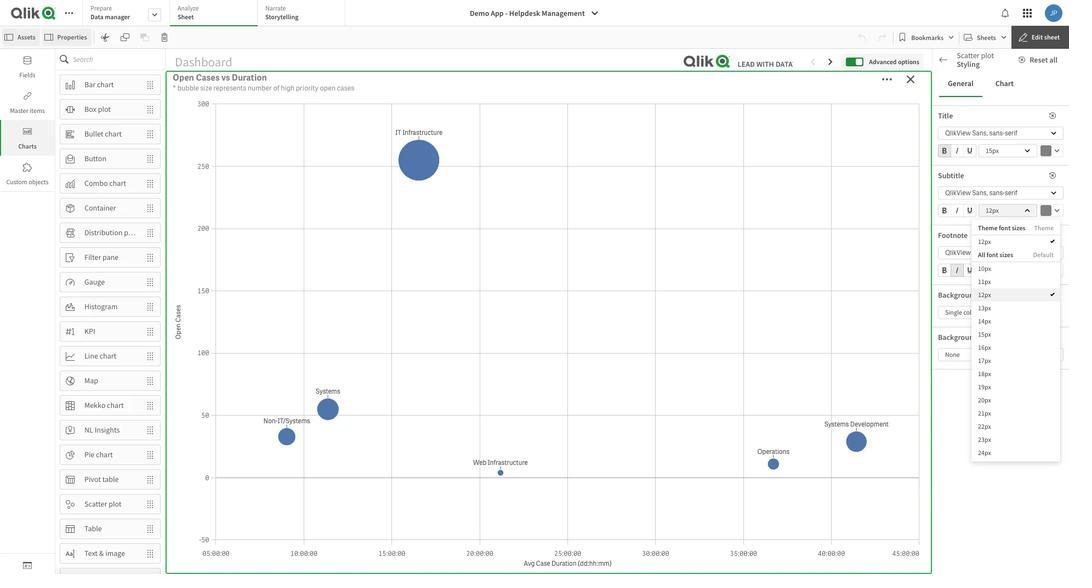 Task type: locate. For each thing, give the bounding box(es) containing it.
1 move image from the top
[[140, 174, 160, 193]]

of
[[273, 83, 280, 93]]

& left resolved
[[194, 382, 201, 394]]

3 move image from the top
[[140, 273, 160, 292]]

3 triangle right image from the top
[[933, 550, 947, 555]]

list box
[[972, 219, 1061, 462]]

1 vertical spatial image
[[105, 549, 125, 559]]

states
[[978, 169, 997, 179]]

triangle right image
[[933, 489, 947, 494], [933, 529, 947, 535]]

move image for filter pane
[[140, 248, 160, 267]]

1 vertical spatial scatter
[[84, 499, 107, 509]]

2 vertical spatial group
[[939, 264, 977, 279]]

203
[[773, 101, 833, 145]]

triangle bottom image for alternate states
[[933, 171, 947, 176]]

1 vertical spatial open
[[488, 152, 510, 164]]

group for title
[[939, 144, 977, 160]]

edit sheet
[[1032, 33, 1060, 41]]

1 horizontal spatial tab list
[[940, 71, 1063, 97]]

0 vertical spatial scatter
[[957, 50, 980, 60]]

0 horizontal spatial priority
[[262, 78, 318, 101]]

12 move image from the top
[[140, 446, 160, 464]]

2 triangle bottom image from the top
[[933, 263, 947, 268]]

0 vertical spatial image
[[980, 332, 1000, 342]]

scatter
[[957, 50, 980, 60], [84, 499, 107, 509]]

list box inside application
[[972, 219, 1061, 462]]

0 vertical spatial group
[[939, 144, 977, 160]]

suggestions
[[978, 60, 1017, 70]]

2 group from the top
[[939, 204, 977, 219]]

plot for scatter plot
[[109, 499, 122, 509]]

edit
[[1032, 33, 1044, 41]]

if you want to add the object to master visualizations, you need to set state to <inherited>.
[[939, 227, 1042, 252]]

scatter up table at bottom
[[84, 499, 107, 509]]

master
[[1023, 227, 1042, 235]]

1 horizontal spatial state
[[1020, 235, 1034, 244]]

chart button
[[987, 71, 1023, 97]]

variables image
[[23, 561, 32, 570]]

helpdesk
[[510, 8, 541, 18]]

general button
[[940, 71, 983, 97]]

triangle bottom image down <inherited>.
[[933, 263, 947, 268]]

1 vertical spatial chart
[[996, 79, 1014, 88]]

size right bubble
[[200, 83, 212, 93]]

0 horizontal spatial tab list
[[82, 0, 349, 27]]

priority
[[262, 78, 318, 101], [548, 152, 578, 164]]

move image for line chart
[[140, 347, 160, 366]]

0 horizontal spatial &
[[99, 549, 104, 559]]

line chart
[[84, 351, 116, 361]]

open left by
[[488, 152, 510, 164]]

0 vertical spatial tab list
[[82, 0, 349, 27]]

color
[[980, 290, 997, 300]]

1 horizontal spatial image
[[980, 332, 1000, 342]]

1 vertical spatial group
[[939, 204, 977, 219]]

12px down add on the right top of the page
[[979, 238, 992, 246]]

demo app - helpdesk management
[[470, 8, 585, 18]]

master items button
[[0, 84, 55, 120]]

chart up general button
[[958, 60, 977, 70]]

plot right distribution at the top left
[[124, 228, 137, 238]]

0 vertical spatial general
[[949, 79, 974, 88]]

0 vertical spatial &
[[194, 382, 201, 394]]

state down subtitle
[[939, 189, 955, 199]]

navigation
[[939, 312, 973, 322]]

chart
[[97, 80, 114, 89], [105, 129, 122, 139], [109, 178, 126, 188], [100, 351, 116, 361], [107, 401, 124, 410], [96, 450, 113, 460]]

move image for map
[[140, 372, 160, 390]]

image right the text
[[105, 549, 125, 559]]

chart
[[958, 60, 977, 70], [996, 79, 1014, 88]]

plot down table
[[109, 499, 122, 509]]

cases
[[196, 72, 220, 83], [322, 78, 367, 101], [512, 152, 535, 164], [240, 382, 264, 394]]

background for background color
[[939, 290, 979, 300]]

pie
[[84, 450, 95, 460]]

link image
[[23, 92, 32, 100]]

size inside open cases vs duration * bubble size represents number of high priority open cases
[[200, 83, 212, 93]]

to left set
[[1004, 235, 1009, 244]]

filter pane
[[84, 252, 119, 262]]

open left 'vs'
[[173, 72, 194, 83]]

state right set
[[1020, 235, 1034, 244]]

triangle bottom image for presentation
[[933, 263, 947, 268]]

palette image
[[944, 288, 953, 297]]

4 move image from the top
[[140, 149, 160, 168]]

0 vertical spatial size
[[200, 83, 212, 93]]

chart right bullet
[[105, 129, 122, 139]]

1 triangle bottom image from the top
[[933, 171, 947, 176]]

5 move image from the top
[[140, 224, 160, 242]]

scatter for scatter plot
[[84, 499, 107, 509]]

box plot
[[84, 104, 111, 114]]

group down 'appearance'
[[939, 144, 977, 160]]

general up "alternate"
[[947, 149, 972, 159]]

1 vertical spatial priority
[[548, 152, 578, 164]]

move image
[[140, 174, 160, 193], [140, 199, 160, 218], [140, 273, 160, 292], [140, 322, 160, 341], [140, 495, 160, 514], [140, 520, 160, 538], [140, 569, 160, 574]]

chart for combo chart
[[109, 178, 126, 188]]

bubbles
[[975, 416, 1001, 426]]

bullet chart
[[84, 129, 122, 139]]

1 vertical spatial triangle right image
[[933, 529, 947, 535]]

0 vertical spatial chart
[[958, 60, 977, 70]]

reset
[[1030, 55, 1049, 65]]

0 horizontal spatial scatter
[[84, 499, 107, 509]]

group up palette image
[[939, 264, 977, 279]]

0 vertical spatial open
[[173, 72, 194, 83]]

time
[[286, 382, 306, 394]]

9 move image from the top
[[140, 372, 160, 390]]

0 vertical spatial state
[[939, 189, 955, 199]]

mekko chart
[[84, 401, 124, 410]]

2 vertical spatial open
[[171, 382, 193, 394]]

cases right priority
[[322, 78, 367, 101]]

want
[[954, 227, 968, 235]]

0 horizontal spatial size
[[200, 83, 212, 93]]

2 move image from the top
[[140, 100, 160, 119]]

1 vertical spatial triangle bottom image
[[933, 263, 947, 268]]

1 vertical spatial background
[[939, 332, 979, 342]]

tab list containing general
[[940, 71, 1063, 97]]

plot right box
[[98, 104, 111, 114]]

general down the scatter chart icon
[[949, 79, 974, 88]]

copy image
[[120, 33, 129, 42]]

scatter right the scatter chart icon
[[957, 50, 980, 60]]

19px
[[979, 383, 992, 391]]

general inside general button
[[949, 79, 974, 88]]

0 vertical spatial priority
[[262, 78, 318, 101]]

cut image
[[101, 33, 110, 42]]

distribution plot
[[84, 228, 137, 238]]

0 vertical spatial background
[[939, 290, 979, 300]]

edit sheet button
[[1012, 26, 1070, 49]]

move image for combo chart
[[140, 174, 160, 193]]

3 move image from the top
[[140, 125, 160, 143]]

plot for scatter plot styling
[[982, 50, 995, 60]]

2 move image from the top
[[140, 199, 160, 218]]

1 background from the top
[[939, 290, 979, 300]]

chart for chart
[[996, 79, 1014, 88]]

title
[[939, 111, 954, 121]]

size down background image
[[963, 344, 975, 354]]

1 horizontal spatial &
[[194, 382, 201, 394]]

chart right mekko
[[107, 401, 124, 410]]

reset all
[[1030, 55, 1058, 65]]

open inside open cases vs duration * bubble size represents number of high priority open cases
[[173, 72, 194, 83]]

0 vertical spatial styling
[[957, 59, 980, 69]]

alternate
[[947, 169, 977, 179]]

filter
[[84, 252, 101, 262]]

state inside if you want to add the object to master visualizations, you need to set state to <inherited>.
[[1020, 235, 1034, 244]]

142
[[519, 101, 579, 145]]

background up 'navigation'
[[939, 290, 979, 300]]

alternate states
[[947, 169, 997, 179]]

13px
[[979, 304, 992, 312]]

12px up the
[[986, 206, 999, 214]]

chart right combo on the top left of page
[[109, 178, 126, 188]]

1 horizontal spatial scatter
[[957, 50, 980, 60]]

scatter for scatter plot styling
[[957, 50, 980, 60]]

12px
[[986, 206, 999, 214], [979, 238, 992, 246], [979, 291, 992, 299]]

table
[[102, 475, 119, 484]]

6 move image from the top
[[140, 248, 160, 267]]

11 move image from the top
[[140, 421, 160, 440]]

group
[[939, 144, 977, 160], [939, 204, 977, 219], [939, 264, 977, 279]]

nl insights
[[84, 425, 120, 435]]

high
[[223, 78, 259, 101]]

styling down 11px
[[960, 287, 983, 297]]

move image for bullet chart
[[140, 125, 160, 143]]

over
[[266, 382, 285, 394]]

cases inside high priority cases 72
[[322, 78, 367, 101]]

narrate
[[266, 4, 286, 12]]

application
[[0, 0, 1070, 574]]

3 group from the top
[[939, 264, 977, 279]]

203 button
[[679, 76, 927, 147]]

chart down suggestions
[[996, 79, 1014, 88]]

chart right bar
[[97, 80, 114, 89]]

12px down 11px
[[979, 291, 992, 299]]

0 vertical spatial triangle right image
[[933, 489, 947, 494]]

7 move image from the top
[[140, 298, 160, 316]]

0 horizontal spatial chart
[[958, 60, 977, 70]]

background up 'bubble size'
[[939, 332, 979, 342]]

image up 16px
[[980, 332, 1000, 342]]

plot down sheets
[[982, 50, 995, 60]]

chart right pie
[[96, 450, 113, 460]]

to right object
[[1016, 227, 1021, 235]]

5 move image from the top
[[140, 495, 160, 514]]

13 move image from the top
[[140, 470, 160, 489]]

& right the text
[[99, 549, 104, 559]]

move image for kpi
[[140, 322, 160, 341]]

you right "if"
[[943, 227, 953, 235]]

insights
[[95, 425, 120, 435]]

1 vertical spatial triangle right image
[[933, 509, 947, 515]]

scatter inside scatter plot styling
[[957, 50, 980, 60]]

off
[[939, 325, 949, 335]]

None text field
[[939, 428, 1041, 444]]

1 horizontal spatial chart
[[996, 79, 1014, 88]]

tab list
[[82, 0, 349, 27], [940, 71, 1063, 97]]

triangle bottom image down 'appearance'
[[933, 171, 947, 176]]

24px
[[979, 449, 992, 457]]

priority inside high priority cases 72
[[262, 78, 318, 101]]

1 vertical spatial tab list
[[940, 71, 1063, 97]]

set
[[1011, 235, 1018, 244]]

move image for box plot
[[140, 100, 160, 119]]

styling
[[957, 59, 980, 69], [960, 287, 983, 297]]

analyze
[[178, 4, 199, 12]]

text & image
[[84, 549, 125, 559]]

appearance
[[939, 128, 977, 138]]

2 background from the top
[[939, 332, 979, 342]]

if
[[939, 227, 942, 235]]

1 group from the top
[[939, 144, 977, 160]]

styling up general button
[[957, 59, 980, 69]]

1 move image from the top
[[140, 75, 160, 94]]

cases left over
[[240, 382, 264, 394]]

14 move image from the top
[[140, 544, 160, 563]]

to right set
[[1035, 235, 1041, 244]]

0 vertical spatial triangle bottom image
[[933, 171, 947, 176]]

management
[[542, 8, 585, 18]]

open for open cases by priority type
[[488, 152, 510, 164]]

chart inside button
[[996, 79, 1014, 88]]

chart right the line
[[100, 351, 116, 361]]

items
[[30, 106, 45, 115]]

0 vertical spatial 12px
[[986, 206, 999, 214]]

& for image
[[99, 549, 104, 559]]

open left resolved
[[171, 382, 193, 394]]

you left the
[[978, 235, 988, 244]]

box
[[84, 104, 96, 114]]

grid
[[939, 455, 952, 465]]

1 vertical spatial state
[[1020, 235, 1034, 244]]

move image for nl insights
[[140, 421, 160, 440]]

the
[[988, 227, 997, 235]]

custom
[[6, 178, 27, 186]]

move image for bar chart
[[140, 75, 160, 94]]

1 vertical spatial size
[[963, 344, 975, 354]]

21px
[[979, 409, 992, 417]]

triangle bottom image
[[933, 171, 947, 176], [933, 263, 947, 268]]

8 move image from the top
[[140, 347, 160, 366]]

plot inside scatter plot styling
[[982, 50, 995, 60]]

0 horizontal spatial state
[[939, 189, 955, 199]]

0 vertical spatial triangle right image
[[933, 150, 947, 156]]

custom objects
[[6, 178, 49, 186]]

move image for distribution plot
[[140, 224, 160, 242]]

prepare
[[91, 4, 112, 12]]

line
[[954, 455, 966, 465]]

styling inside scatter plot styling
[[957, 59, 980, 69]]

pane
[[103, 252, 119, 262]]

4 move image from the top
[[140, 322, 160, 341]]

move image for container
[[140, 199, 160, 218]]

move image
[[140, 75, 160, 94], [140, 100, 160, 119], [140, 125, 160, 143], [140, 149, 160, 168], [140, 224, 160, 242], [140, 248, 160, 267], [140, 298, 160, 316], [140, 347, 160, 366], [140, 372, 160, 390], [140, 396, 160, 415], [140, 421, 160, 440], [140, 446, 160, 464], [140, 470, 160, 489], [140, 544, 160, 563]]

gauge
[[84, 277, 105, 287]]

fields
[[19, 71, 36, 79]]

2 vertical spatial 12px
[[979, 291, 992, 299]]

footnote
[[939, 230, 968, 240]]

triangle right image
[[933, 150, 947, 156], [933, 509, 947, 515], [933, 550, 947, 555]]

chart for bar chart
[[97, 80, 114, 89]]

objects
[[29, 178, 49, 186]]

next image
[[1058, 287, 1064, 297]]

1 vertical spatial &
[[99, 549, 104, 559]]

2 triangle right image from the top
[[933, 509, 947, 515]]

move image for mekko chart
[[140, 396, 160, 415]]

cases left 'vs'
[[196, 72, 220, 83]]

6 move image from the top
[[140, 520, 160, 538]]

list box containing 12px
[[972, 219, 1061, 462]]

10 move image from the top
[[140, 396, 160, 415]]

2 vertical spatial triangle right image
[[933, 550, 947, 555]]

group up want
[[939, 204, 977, 219]]



Task type: describe. For each thing, give the bounding box(es) containing it.
by
[[537, 152, 546, 164]]

appearance tab
[[933, 122, 1070, 143]]

open for open cases vs duration * bubble size represents number of high priority open cases
[[173, 72, 194, 83]]

open cases vs duration * bubble size represents number of high priority open cases
[[173, 72, 355, 93]]

vs
[[221, 72, 230, 83]]

duration
[[232, 72, 267, 83]]

move image for histogram
[[140, 298, 160, 316]]

0 horizontal spatial you
[[943, 227, 953, 235]]

plot for box plot
[[98, 104, 111, 114]]

represents
[[214, 83, 246, 93]]

1 triangle right image from the top
[[933, 150, 947, 156]]

to left add on the right top of the page
[[969, 227, 975, 235]]

chart for chart suggestions
[[958, 60, 977, 70]]

sheets button
[[962, 29, 1010, 46]]

cases left by
[[512, 152, 535, 164]]

histogram
[[84, 302, 118, 312]]

background image
[[939, 332, 1000, 342]]

storytelling
[[266, 13, 299, 21]]

combo chart
[[84, 178, 126, 188]]

pivot table
[[84, 475, 119, 484]]

advanced
[[870, 57, 897, 66]]

11px
[[979, 278, 992, 286]]

move image for pivot table
[[140, 470, 160, 489]]

12px inside "dropdown button"
[[986, 206, 999, 214]]

distribution
[[84, 228, 123, 238]]

combo
[[84, 178, 108, 188]]

mekko
[[84, 401, 106, 410]]

subtitle
[[939, 171, 965, 180]]

custom objects button
[[0, 156, 55, 191]]

move image for scatter plot
[[140, 495, 160, 514]]

bubble
[[178, 83, 199, 93]]

bar
[[84, 80, 96, 89]]

analyze sheet
[[178, 4, 199, 21]]

need
[[989, 235, 1003, 244]]

cases inside open cases vs duration * bubble size represents number of high priority open cases
[[196, 72, 220, 83]]

sheet
[[178, 13, 194, 21]]

background color
[[939, 290, 997, 300]]

container
[[84, 203, 116, 213]]

10px 11px 12px 13px 14px 15px 16px 17px 18px 19px 20px 21px 22px 23px 24px
[[979, 264, 992, 457]]

app
[[491, 8, 504, 18]]

tab list containing prepare
[[82, 0, 349, 27]]

add
[[976, 227, 987, 235]]

2 triangle right image from the top
[[933, 529, 947, 535]]

text
[[84, 549, 98, 559]]

database image
[[23, 56, 32, 65]]

group for subtitle
[[939, 204, 977, 219]]

1 horizontal spatial size
[[963, 344, 975, 354]]

table
[[84, 524, 102, 534]]

bookmarks button
[[897, 29, 957, 46]]

object
[[998, 227, 1015, 235]]

72
[[275, 101, 315, 145]]

puzzle image
[[23, 163, 32, 172]]

7 move image from the top
[[140, 569, 160, 574]]

type
[[580, 152, 599, 164]]

number
[[248, 83, 272, 93]]

map
[[84, 376, 98, 386]]

options
[[899, 57, 920, 66]]

Search text field
[[73, 49, 165, 70]]

charts
[[18, 142, 37, 150]]

16px
[[979, 343, 992, 352]]

open cases by priority type
[[488, 152, 599, 164]]

23px
[[979, 436, 992, 444]]

bar chart
[[84, 80, 114, 89]]

bookmarks
[[912, 33, 944, 41]]

open & resolved cases over time
[[171, 382, 306, 394]]

next sheet: performance image
[[827, 57, 836, 66]]

max
[[939, 416, 952, 426]]

14px
[[979, 317, 992, 325]]

move image for pie chart
[[140, 446, 160, 464]]

object image
[[23, 127, 32, 136]]

move image for gauge
[[140, 273, 160, 292]]

scatter chart image
[[941, 60, 950, 69]]

prepare data manager
[[91, 4, 130, 21]]

properties
[[57, 33, 87, 41]]

all
[[1050, 55, 1058, 65]]

charts button
[[0, 120, 55, 156]]

12px button
[[979, 204, 1038, 217]]

20px
[[979, 396, 992, 404]]

open for open & resolved cases over time
[[171, 382, 193, 394]]

-
[[506, 8, 508, 18]]

1 vertical spatial general
[[947, 149, 972, 159]]

application containing 72
[[0, 0, 1070, 574]]

bubble
[[939, 344, 962, 354]]

advanced options
[[870, 57, 920, 66]]

cases
[[337, 83, 355, 93]]

delete image
[[160, 33, 169, 42]]

bullet
[[84, 129, 103, 139]]

& for resolved
[[194, 382, 201, 394]]

10px
[[979, 264, 992, 273]]

*
[[173, 83, 176, 93]]

chart for mekko chart
[[107, 401, 124, 410]]

1 horizontal spatial priority
[[548, 152, 578, 164]]

visualizations,
[[939, 235, 977, 244]]

move image for button
[[140, 149, 160, 168]]

move image for table
[[140, 520, 160, 538]]

line
[[84, 351, 98, 361]]

plot for distribution plot
[[124, 228, 137, 238]]

1 vertical spatial styling
[[960, 287, 983, 297]]

1 triangle right image from the top
[[933, 489, 947, 494]]

background for background image
[[939, 332, 979, 342]]

narrate storytelling
[[266, 4, 299, 21]]

kpi
[[84, 326, 95, 336]]

reset all button
[[1013, 51, 1067, 69]]

properties button
[[42, 29, 91, 46]]

18px
[[979, 370, 992, 378]]

presentation
[[947, 261, 988, 271]]

move image for text & image
[[140, 544, 160, 563]]

demo
[[470, 8, 490, 18]]

visible
[[953, 416, 974, 426]]

group for footnote
[[939, 264, 977, 279]]

1 vertical spatial 12px
[[979, 238, 992, 246]]

assets button
[[2, 29, 40, 46]]

0 horizontal spatial image
[[105, 549, 125, 559]]

chart suggestions
[[958, 60, 1017, 70]]

master
[[10, 106, 28, 115]]

chart for line chart
[[100, 351, 116, 361]]

chart for bullet chart
[[105, 129, 122, 139]]

chart for pie chart
[[96, 450, 113, 460]]

1 horizontal spatial you
[[978, 235, 988, 244]]



Task type: vqa. For each thing, say whether or not it's contained in the screenshot.
Search text box
yes



